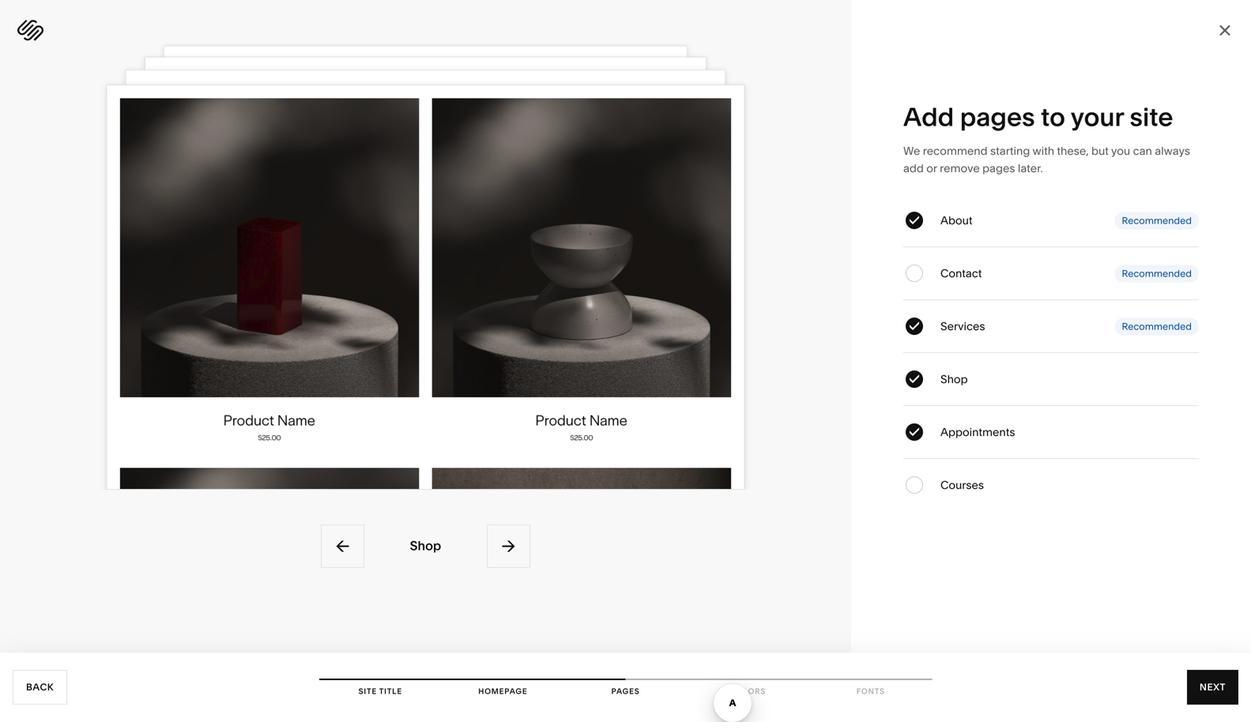 Task type: locate. For each thing, give the bounding box(es) containing it.
2 recommended from the top
[[1122, 268, 1192, 279]]

0 vertical spatial recommended
[[1122, 215, 1192, 226]]

contact
[[941, 267, 982, 280]]

3 recommended from the top
[[1122, 321, 1192, 332]]

1 vertical spatial recommended
[[1122, 268, 1192, 279]]

0 horizontal spatial shop
[[410, 538, 441, 554]]

homepage
[[478, 687, 528, 696]]

pages up starting
[[960, 102, 1035, 132]]

about
[[941, 214, 973, 227]]

courses
[[941, 479, 984, 492]]

but
[[1092, 144, 1109, 158]]

view next image
[[500, 538, 517, 555]]

1 recommended from the top
[[1122, 215, 1192, 226]]

about page with text and images image
[[145, 57, 707, 414]]

add pages to your site
[[904, 102, 1173, 132]]

back
[[26, 682, 54, 693]]

2 vertical spatial recommended
[[1122, 321, 1192, 332]]

site
[[359, 687, 377, 696]]

next button
[[1187, 670, 1239, 705]]

recommended
[[1122, 215, 1192, 226], [1122, 268, 1192, 279], [1122, 321, 1192, 332]]

1 vertical spatial pages
[[983, 162, 1015, 175]]

pages
[[960, 102, 1035, 132], [983, 162, 1015, 175]]

these,
[[1057, 144, 1089, 158]]

shop
[[941, 373, 968, 386], [410, 538, 441, 554]]

back button
[[13, 670, 67, 705]]

pages down starting
[[983, 162, 1015, 175]]

recommended for about
[[1122, 215, 1192, 226]]

we
[[904, 144, 920, 158]]

site title
[[359, 687, 402, 696]]

can
[[1133, 144, 1152, 158]]

or
[[927, 162, 937, 175]]

site
[[1130, 102, 1173, 132]]

1 horizontal spatial shop
[[941, 373, 968, 386]]

later.
[[1018, 162, 1043, 175]]

appointments page with text and a scheduling tool image
[[126, 70, 726, 451]]

starting
[[990, 144, 1030, 158]]

services page with three services, pricing, and service overview image
[[164, 46, 687, 378]]



Task type: describe. For each thing, give the bounding box(es) containing it.
next
[[1200, 682, 1226, 693]]

add
[[904, 102, 954, 132]]

1 vertical spatial shop
[[410, 538, 441, 554]]

your
[[1071, 102, 1124, 132]]

you
[[1111, 144, 1131, 158]]

recommended for services
[[1122, 321, 1192, 332]]

colors
[[731, 687, 766, 696]]

pages inside we recommend starting with these, but you can always add or remove pages later.
[[983, 162, 1015, 175]]

fonts
[[857, 687, 885, 696]]

remove
[[940, 162, 980, 175]]

services
[[941, 320, 985, 333]]

0 vertical spatial pages
[[960, 102, 1035, 132]]

we recommend starting with these, but you can always add or remove pages later.
[[904, 144, 1190, 175]]

0 vertical spatial shop
[[941, 373, 968, 386]]

to
[[1041, 102, 1065, 132]]

view previous image
[[334, 538, 351, 555]]

add
[[904, 162, 924, 175]]

pages
[[611, 687, 640, 696]]

always
[[1155, 144, 1190, 158]]

shop page with products image
[[106, 85, 745, 490]]

recommend
[[923, 144, 988, 158]]

recommended for contact
[[1122, 268, 1192, 279]]

appointments
[[941, 426, 1015, 439]]

title
[[379, 687, 402, 696]]

with
[[1033, 144, 1055, 158]]



Task type: vqa. For each thing, say whether or not it's contained in the screenshot.
the is
no



